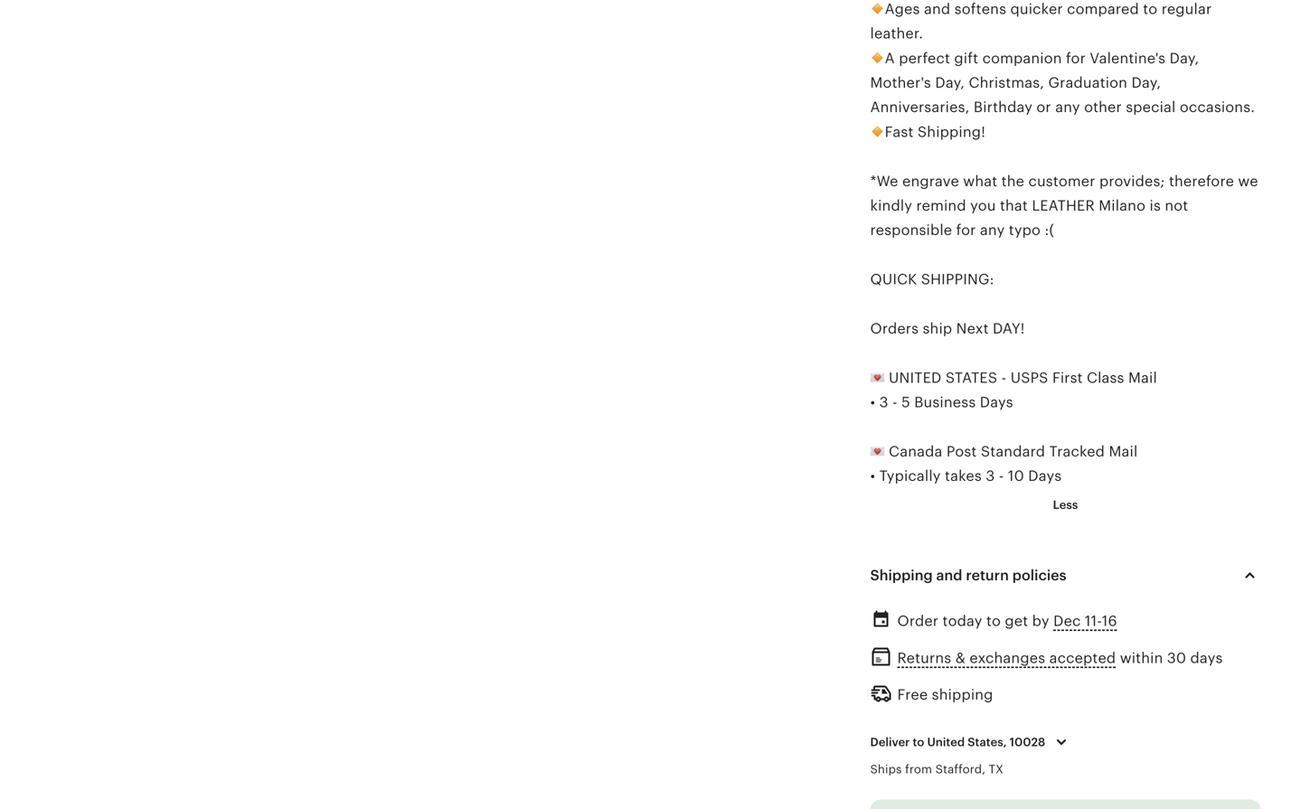 Task type: describe. For each thing, give the bounding box(es) containing it.
order today to get by dec 11-16
[[898, 613, 1118, 629]]

orders
[[871, 321, 919, 337]]

to inside 🔸ages and softens quicker compared to regular leather. 🔸a perfect gift companion for valentine's day, mother's day, christmas, graduation day, anniversaries, birthday or any other special occasions. 🔸fast shipping!
[[1144, 1, 1158, 17]]

5
[[902, 394, 911, 411]]

shipping
[[871, 568, 933, 584]]

engrave
[[903, 173, 960, 189]]

get
[[1005, 613, 1029, 629]]

class
[[1087, 370, 1125, 386]]

- for states
[[893, 394, 898, 411]]

therefore
[[1169, 173, 1235, 189]]

within
[[1120, 650, 1164, 667]]

days inside 💌 canada post standard tracked mail • typically takes 3 - 10 days
[[1029, 468, 1062, 484]]

dec 11-16 button
[[1054, 608, 1118, 635]]

quicker
[[1011, 1, 1063, 17]]

usps
[[1011, 370, 1049, 386]]

shipping and return policies
[[871, 568, 1067, 584]]

1 horizontal spatial day,
[[1132, 75, 1162, 91]]

2 horizontal spatial day,
[[1170, 50, 1200, 66]]

10
[[1008, 468, 1025, 484]]

mail inside 💌 canada post standard tracked mail • typically takes 3 - 10 days
[[1109, 444, 1138, 460]]

stafford,
[[936, 763, 986, 777]]

deliver to united states, 10028 button
[[857, 724, 1086, 762]]

free
[[898, 687, 928, 703]]

0 vertical spatial -
[[1002, 370, 1007, 386]]

3 for takes
[[986, 468, 995, 484]]

30
[[1168, 650, 1187, 667]]

from
[[905, 763, 933, 777]]

- for post
[[999, 468, 1004, 484]]

16
[[1102, 613, 1118, 629]]

dec
[[1054, 613, 1081, 629]]

for inside *we engrave what the customer provides; therefore we kindly remind you that leather milano is not responsible for any typo :(
[[957, 222, 976, 238]]

shipping:
[[921, 271, 995, 288]]

canada
[[889, 444, 943, 460]]

less
[[1053, 498, 1078, 512]]

softens
[[955, 1, 1007, 17]]

occasions.
[[1180, 99, 1256, 115]]

and for 🔸ages
[[924, 1, 951, 17]]

returns & exchanges accepted within 30 days
[[898, 650, 1223, 667]]

mother's
[[871, 75, 932, 91]]

what
[[964, 173, 998, 189]]

day!
[[993, 321, 1025, 337]]

deliver to united states, 10028
[[871, 736, 1046, 749]]

🔸fast
[[871, 124, 914, 140]]

free shipping
[[898, 687, 994, 703]]

post
[[947, 444, 977, 460]]

today
[[943, 613, 983, 629]]

any inside *we engrave what the customer provides; therefore we kindly remind you that leather milano is not responsible for any typo :(
[[980, 222, 1005, 238]]

exchanges
[[970, 650, 1046, 667]]

responsible
[[871, 222, 953, 238]]

states
[[946, 370, 998, 386]]

*we engrave what the customer provides; therefore we kindly remind you that leather milano is not responsible for any typo :(
[[871, 173, 1259, 238]]

states,
[[968, 736, 1007, 749]]

leather.
[[871, 25, 924, 42]]

quick
[[871, 271, 917, 288]]

days
[[1191, 650, 1223, 667]]

tracked
[[1050, 444, 1105, 460]]

gift
[[955, 50, 979, 66]]

kindly
[[871, 198, 913, 214]]

special
[[1126, 99, 1176, 115]]

by
[[1033, 613, 1050, 629]]

tx
[[989, 763, 1004, 777]]

1 horizontal spatial to
[[987, 613, 1001, 629]]

united
[[928, 736, 965, 749]]

• inside 💌 united states - usps first class mail • 3 - 5 business days
[[871, 394, 876, 411]]

10028
[[1010, 736, 1046, 749]]

is
[[1150, 198, 1161, 214]]

🔸ages
[[871, 1, 920, 17]]

typo
[[1009, 222, 1041, 238]]

mail inside 💌 united states - usps first class mail • 3 - 5 business days
[[1129, 370, 1158, 386]]

not
[[1165, 198, 1189, 214]]

for inside 🔸ages and softens quicker compared to regular leather. 🔸a perfect gift companion for valentine's day, mother's day, christmas, graduation day, anniversaries, birthday or any other special occasions. 🔸fast shipping!
[[1066, 50, 1086, 66]]

customer
[[1029, 173, 1096, 189]]



Task type: vqa. For each thing, say whether or not it's contained in the screenshot.
"customer"
yes



Task type: locate. For each thing, give the bounding box(es) containing it.
1 horizontal spatial any
[[1056, 99, 1081, 115]]

0 vertical spatial mail
[[1129, 370, 1158, 386]]

0 vertical spatial 3
[[880, 394, 889, 411]]

2 • from the top
[[871, 468, 876, 484]]

0 horizontal spatial day,
[[936, 75, 965, 91]]

returns & exchanges accepted button
[[898, 646, 1116, 672]]

perfect
[[899, 50, 951, 66]]

returns
[[898, 650, 952, 667]]

takes
[[945, 468, 982, 484]]

1 vertical spatial -
[[893, 394, 898, 411]]

typically
[[880, 468, 941, 484]]

0 vertical spatial days
[[980, 394, 1014, 411]]

0 vertical spatial any
[[1056, 99, 1081, 115]]

1 vertical spatial 💌
[[871, 444, 885, 460]]

to left get
[[987, 613, 1001, 629]]

0 horizontal spatial any
[[980, 222, 1005, 238]]

any inside 🔸ages and softens quicker compared to regular leather. 🔸a perfect gift companion for valentine's day, mother's day, christmas, graduation day, anniversaries, birthday or any other special occasions. 🔸fast shipping!
[[1056, 99, 1081, 115]]

3 left 10
[[986, 468, 995, 484]]

&
[[956, 650, 966, 667]]

to left regular
[[1144, 1, 1158, 17]]

ship
[[923, 321, 953, 337]]

mail
[[1129, 370, 1158, 386], [1109, 444, 1138, 460]]

0 horizontal spatial 3
[[880, 394, 889, 411]]

0 horizontal spatial days
[[980, 394, 1014, 411]]

11-
[[1085, 613, 1102, 629]]

that
[[1000, 198, 1028, 214]]

quick shipping:
[[871, 271, 995, 288]]

3 for •
[[880, 394, 889, 411]]

1 vertical spatial to
[[987, 613, 1001, 629]]

💌 canada post standard tracked mail • typically takes 3 - 10 days
[[871, 444, 1138, 484]]

• left typically
[[871, 468, 876, 484]]

1 vertical spatial mail
[[1109, 444, 1138, 460]]

and
[[924, 1, 951, 17], [937, 568, 963, 584]]

and right 🔸ages at the top of the page
[[924, 1, 951, 17]]

2 💌 from the top
[[871, 444, 885, 460]]

- left 10
[[999, 468, 1004, 484]]

orders ship next day!
[[871, 321, 1025, 337]]

days right 10
[[1029, 468, 1062, 484]]

united
[[889, 370, 942, 386]]

valentine's
[[1090, 50, 1166, 66]]

mail right tracked
[[1109, 444, 1138, 460]]

- inside 💌 canada post standard tracked mail • typically takes 3 - 10 days
[[999, 468, 1004, 484]]

1 • from the top
[[871, 394, 876, 411]]

3 left 5
[[880, 394, 889, 411]]

standard
[[981, 444, 1046, 460]]

3 inside 💌 united states - usps first class mail • 3 - 5 business days
[[880, 394, 889, 411]]

0 horizontal spatial to
[[913, 736, 925, 749]]

leather
[[1032, 198, 1095, 214]]

- left 5
[[893, 394, 898, 411]]

ships
[[871, 763, 902, 777]]

💌
[[871, 370, 885, 386], [871, 444, 885, 460]]

ships from stafford, tx
[[871, 763, 1004, 777]]

policies
[[1013, 568, 1067, 584]]

0 vertical spatial for
[[1066, 50, 1086, 66]]

1 vertical spatial days
[[1029, 468, 1062, 484]]

compared
[[1067, 1, 1140, 17]]

for up graduation
[[1066, 50, 1086, 66]]

- left usps
[[1002, 370, 1007, 386]]

business
[[915, 394, 976, 411]]

2 vertical spatial to
[[913, 736, 925, 749]]

💌 for 💌 canada post standard tracked mail • typically takes 3 - 10 days
[[871, 444, 885, 460]]

3
[[880, 394, 889, 411], [986, 468, 995, 484]]

to inside dropdown button
[[913, 736, 925, 749]]

and inside dropdown button
[[937, 568, 963, 584]]

1 horizontal spatial days
[[1029, 468, 1062, 484]]

less button
[[1040, 489, 1092, 521]]

1 vertical spatial •
[[871, 468, 876, 484]]

🔸a
[[871, 50, 895, 66]]

1 vertical spatial and
[[937, 568, 963, 584]]

next
[[957, 321, 989, 337]]

• inside 💌 canada post standard tracked mail • typically takes 3 - 10 days
[[871, 468, 876, 484]]

order
[[898, 613, 939, 629]]

shipping and return policies button
[[854, 554, 1278, 597]]

other
[[1085, 99, 1122, 115]]

• left 5
[[871, 394, 876, 411]]

day, down gift
[[936, 75, 965, 91]]

:(
[[1045, 222, 1055, 238]]

0 vertical spatial •
[[871, 394, 876, 411]]

💌 inside 💌 canada post standard tracked mail • typically takes 3 - 10 days
[[871, 444, 885, 460]]

0 vertical spatial and
[[924, 1, 951, 17]]

2 vertical spatial -
[[999, 468, 1004, 484]]

day, down regular
[[1170, 50, 1200, 66]]

companion
[[983, 50, 1062, 66]]

💌 united states - usps first class mail • 3 - 5 business days
[[871, 370, 1158, 411]]

or
[[1037, 99, 1052, 115]]

3 inside 💌 canada post standard tracked mail • typically takes 3 - 10 days
[[986, 468, 995, 484]]

the
[[1002, 173, 1025, 189]]

🔸ages and softens quicker compared to regular leather. 🔸a perfect gift companion for valentine's day, mother's day, christmas, graduation day, anniversaries, birthday or any other special occasions. 🔸fast shipping!
[[871, 1, 1256, 140]]

1 vertical spatial 3
[[986, 468, 995, 484]]

any right or
[[1056, 99, 1081, 115]]

first
[[1053, 370, 1083, 386]]

birthday
[[974, 99, 1033, 115]]

💌 inside 💌 united states - usps first class mail • 3 - 5 business days
[[871, 370, 885, 386]]

1 horizontal spatial 3
[[986, 468, 995, 484]]

shipping
[[932, 687, 994, 703]]

accepted
[[1050, 650, 1116, 667]]

-
[[1002, 370, 1007, 386], [893, 394, 898, 411], [999, 468, 1004, 484]]

days inside 💌 united states - usps first class mail • 3 - 5 business days
[[980, 394, 1014, 411]]

mail right class
[[1129, 370, 1158, 386]]

and left return
[[937, 568, 963, 584]]

day, up 'special' on the top right of page
[[1132, 75, 1162, 91]]

💌 left canada on the bottom of page
[[871, 444, 885, 460]]

you
[[971, 198, 996, 214]]

0 vertical spatial to
[[1144, 1, 1158, 17]]

any
[[1056, 99, 1081, 115], [980, 222, 1005, 238]]

we
[[1239, 173, 1259, 189]]

0 horizontal spatial for
[[957, 222, 976, 238]]

and for shipping
[[937, 568, 963, 584]]

any down you
[[980, 222, 1005, 238]]

💌 left united
[[871, 370, 885, 386]]

💌 for 💌 united states - usps first class mail • 3 - 5 business days
[[871, 370, 885, 386]]

days down states
[[980, 394, 1014, 411]]

provides;
[[1100, 173, 1166, 189]]

to up from
[[913, 736, 925, 749]]

1 💌 from the top
[[871, 370, 885, 386]]

for down you
[[957, 222, 976, 238]]

return
[[966, 568, 1009, 584]]

regular
[[1162, 1, 1212, 17]]

1 vertical spatial for
[[957, 222, 976, 238]]

2 horizontal spatial to
[[1144, 1, 1158, 17]]

and inside 🔸ages and softens quicker compared to regular leather. 🔸a perfect gift companion for valentine's day, mother's day, christmas, graduation day, anniversaries, birthday or any other special occasions. 🔸fast shipping!
[[924, 1, 951, 17]]

to
[[1144, 1, 1158, 17], [987, 613, 1001, 629], [913, 736, 925, 749]]

1 horizontal spatial for
[[1066, 50, 1086, 66]]

0 vertical spatial 💌
[[871, 370, 885, 386]]

milano
[[1099, 198, 1146, 214]]

1 vertical spatial any
[[980, 222, 1005, 238]]

christmas,
[[969, 75, 1045, 91]]

anniversaries,
[[871, 99, 970, 115]]

remind
[[917, 198, 967, 214]]

graduation
[[1049, 75, 1128, 91]]

*we
[[871, 173, 899, 189]]

deliver
[[871, 736, 910, 749]]



